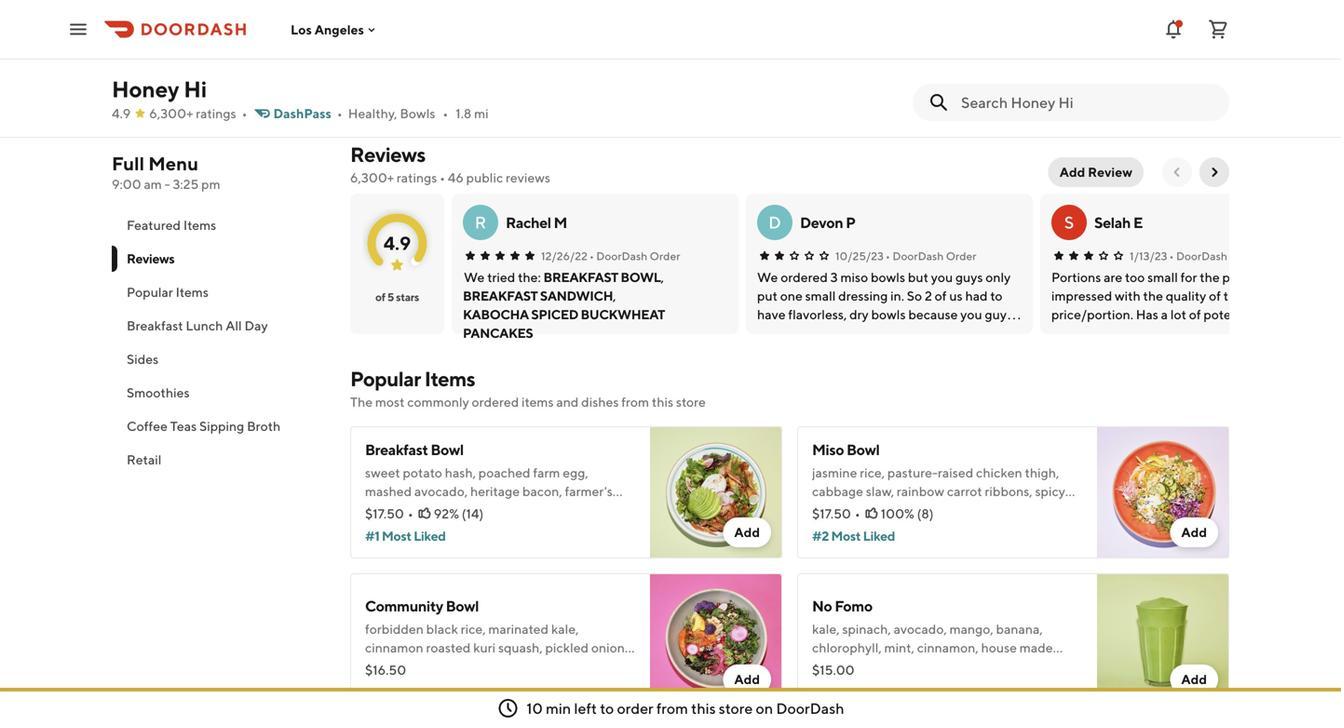 Task type: vqa. For each thing, say whether or not it's contained in the screenshot.
DoorDash corresponding to S
yes



Task type: locate. For each thing, give the bounding box(es) containing it.
• left 46
[[440, 170, 445, 185]]

0 vertical spatial miso
[[501, 49, 533, 67]]

coffee teas sipping broth button
[[112, 410, 328, 444]]

$15.00
[[943, 94, 985, 109], [813, 663, 855, 678]]

pumpkin
[[931, 659, 983, 675]]

items down pm
[[183, 218, 216, 233]]

add button
[[1171, 0, 1219, 29], [723, 518, 772, 548], [1171, 518, 1219, 548], [723, 665, 772, 695], [1171, 665, 1219, 695]]

1 vertical spatial 6,300+
[[350, 170, 394, 185]]

doordash for r
[[597, 250, 648, 263]]

• doordash order for d
[[886, 250, 977, 263]]

0 vertical spatial items
[[183, 218, 216, 233]]

no for no fomo
[[796, 49, 816, 67]]

0 vertical spatial breakfast
[[354, 49, 417, 67]]

eggs & toast $12.00
[[1090, 49, 1173, 89]]

reviews for reviews 6,300+ ratings • 46 public reviews
[[350, 143, 426, 167]]

1 vertical spatial no
[[813, 598, 832, 615]]

& right almond
[[920, 659, 928, 675]]

popular inside popular items the most commonly ordered items and dishes from this store
[[350, 367, 421, 391]]

2 vertical spatial items
[[425, 367, 475, 391]]

smoothies button
[[112, 376, 328, 410]]

doordash right the 10/25/23
[[893, 250, 944, 263]]

0 horizontal spatial this
[[652, 395, 674, 410]]

1 horizontal spatial community bowl
[[649, 49, 762, 67]]

0 horizontal spatial avocado,
[[415, 484, 468, 499]]

1 horizontal spatial ratings
[[397, 170, 437, 185]]

items for featured items
[[183, 218, 216, 233]]

no inside the no fomo kale, spinach, avocado, mango, banana, chlorophyll, mint, cinnamon, house made california almond & pumpkin seed milk
[[813, 598, 832, 615]]

breakfast
[[354, 49, 417, 67], [127, 318, 183, 334], [365, 441, 428, 459]]

avocado, up mint,
[[894, 622, 947, 637]]

1 vertical spatial this
[[692, 700, 716, 718]]

& right the 'eggs'
[[1126, 49, 1135, 67]]

pasture-
[[888, 465, 938, 481]]

0 vertical spatial reviews
[[350, 143, 426, 167]]

doordash right '1/13/23' at the right of the page
[[1177, 250, 1228, 263]]

1 vertical spatial community
[[365, 598, 443, 615]]

no right 'community bowl' button
[[796, 49, 816, 67]]

breakfast up sweet
[[365, 441, 428, 459]]

the
[[350, 395, 373, 410]]

miso inside button
[[501, 49, 533, 67]]

0 horizontal spatial miso
[[501, 49, 533, 67]]

2 • doordash order from the left
[[886, 250, 977, 263]]

teas
[[170, 419, 197, 434]]

1 vertical spatial miso
[[813, 441, 844, 459]]

add for no fomo
[[1182, 672, 1208, 688]]

0 horizontal spatial reviews
[[127, 251, 175, 266]]

1 vertical spatial from
[[657, 700, 689, 718]]

1 horizontal spatial $17.50
[[813, 506, 852, 522]]

popular up the most
[[350, 367, 421, 391]]

no inside "button"
[[796, 49, 816, 67]]

$17.50 • down cabbage
[[813, 506, 861, 522]]

add button for no fomo
[[1171, 665, 1219, 695]]

reviews inside reviews 6,300+ ratings • 46 public reviews
[[350, 143, 426, 167]]

12/26/22
[[541, 250, 588, 263]]

daikon,
[[884, 503, 927, 518]]

commonly
[[407, 395, 469, 410]]

liked down the greens,
[[414, 529, 446, 544]]

selah e
[[1095, 214, 1143, 232]]

1 horizontal spatial $15.00
[[943, 94, 985, 109]]

miso bowl
[[501, 49, 569, 67]]

1 horizontal spatial this
[[692, 700, 716, 718]]

dashpass
[[273, 106, 332, 121]]

no fomo button
[[792, 0, 939, 102]]

0 horizontal spatial popular
[[127, 285, 173, 300]]

no fomo image
[[1098, 574, 1230, 706]]

no up kale,
[[813, 598, 832, 615]]

avocado,
[[415, 484, 468, 499], [894, 622, 947, 637]]

doordash for s
[[1177, 250, 1228, 263]]

• doordash order
[[590, 250, 681, 263], [886, 250, 977, 263], [1170, 250, 1261, 263]]

0 vertical spatial community
[[649, 49, 727, 67]]

reviews down healthy,
[[350, 143, 426, 167]]

kabocha
[[463, 307, 529, 322]]

liked for miso bowl
[[863, 529, 896, 544]]

0 horizontal spatial $17.50
[[365, 506, 404, 522]]

0 vertical spatial $15.00
[[943, 94, 985, 109]]

items for popular items
[[176, 285, 209, 300]]

1 horizontal spatial order
[[946, 250, 977, 263]]

ratings down the "hi"
[[196, 106, 236, 121]]

1 horizontal spatial most
[[832, 529, 861, 544]]

$15.00 down chlorophyll,
[[813, 663, 855, 678]]

from right order
[[657, 700, 689, 718]]

breakfast bowl image
[[650, 427, 783, 559]]

to
[[600, 700, 614, 718]]

0 vertical spatial from
[[622, 395, 650, 410]]

add inside add review button
[[1060, 164, 1086, 180]]

bowl inside breakfast bowl button
[[420, 49, 453, 67]]

0 vertical spatial this
[[652, 395, 674, 410]]

d
[[769, 212, 782, 232]]

review
[[1089, 164, 1133, 180]]

1 horizontal spatial from
[[657, 700, 689, 718]]

eggs
[[1090, 49, 1123, 67]]

most right #2
[[832, 529, 861, 544]]

0 vertical spatial community bowl
[[649, 49, 762, 67]]

2 most from the left
[[832, 529, 861, 544]]

breakfast bowl sweet potato hash, poached farm egg, mashed avocado, heritage bacon, farmer's market greens, herbs, sumac, smoked paprika
[[365, 441, 632, 518]]

1 vertical spatial store
[[719, 700, 753, 718]]

3 order from the left
[[1230, 250, 1261, 263]]

4.9 down honey
[[112, 106, 131, 121]]

1 $17.50 • from the left
[[365, 506, 413, 522]]

store right dishes
[[676, 395, 706, 410]]

0 horizontal spatial store
[[676, 395, 706, 410]]

add for miso bowl
[[1182, 525, 1208, 540]]

honey
[[112, 76, 179, 102]]

2 vertical spatial breakfast
[[365, 441, 428, 459]]

• right the 10/25/23
[[886, 250, 891, 263]]

1 vertical spatial avocado,
[[894, 622, 947, 637]]

• doordash order up 'bowl'
[[590, 250, 681, 263]]

1 horizontal spatial breakfast
[[544, 270, 619, 285]]

and
[[557, 395, 579, 410]]

sides button
[[112, 343, 328, 376]]

1 horizontal spatial liked
[[863, 529, 896, 544]]

$16.50
[[365, 663, 406, 678]]

2 liked from the left
[[863, 529, 896, 544]]

breakfast bowl
[[354, 49, 453, 67]]

cabbage
[[813, 484, 864, 499]]

1 vertical spatial fomo
[[835, 598, 873, 615]]

1 • doordash order from the left
[[590, 250, 681, 263]]

2 $17.50 from the left
[[813, 506, 852, 522]]

most right #1
[[382, 529, 412, 544]]

store left on
[[719, 700, 753, 718]]

0 vertical spatial 4.9
[[112, 106, 131, 121]]

1 order from the left
[[650, 250, 681, 263]]

1 vertical spatial breakfast
[[127, 318, 183, 334]]

community bowl image
[[650, 574, 783, 706]]

toast
[[1138, 49, 1173, 67]]

popular up breakfast lunch all day
[[127, 285, 173, 300]]

avocado, inside the no fomo kale, spinach, avocado, mango, banana, chlorophyll, mint, cinnamon, house made california almond & pumpkin seed milk
[[894, 622, 947, 637]]

previous image
[[1170, 165, 1185, 180]]

1 horizontal spatial $17.50 •
[[813, 506, 861, 522]]

0 vertical spatial breakfast
[[544, 270, 619, 285]]

this inside popular items the most commonly ordered items and dishes from this store
[[652, 395, 674, 410]]

sipping
[[199, 419, 244, 434]]

popular items button
[[112, 276, 328, 309]]

& inside the no fomo kale, spinach, avocado, mango, banana, chlorophyll, mint, cinnamon, house made california almond & pumpkin seed milk
[[920, 659, 928, 675]]

breakfast up sides
[[127, 318, 183, 334]]

46
[[448, 170, 464, 185]]

items up breakfast lunch all day
[[176, 285, 209, 300]]

add review button
[[1049, 157, 1144, 187]]

community bowl
[[649, 49, 762, 67], [365, 598, 479, 615]]

3 • doordash order from the left
[[1170, 250, 1261, 263]]

add button for breakfast bowl
[[723, 518, 772, 548]]

0 vertical spatial 6,300+
[[149, 106, 193, 121]]

0 vertical spatial ratings
[[196, 106, 236, 121]]

6,300+ down honey hi
[[149, 106, 193, 121]]

popular inside popular items button
[[127, 285, 173, 300]]

0 horizontal spatial $15.00
[[813, 663, 855, 678]]

0 vertical spatial popular
[[127, 285, 173, 300]]

0 horizontal spatial from
[[622, 395, 650, 410]]

breakfast lunch all day
[[127, 318, 268, 334]]

1 liked from the left
[[414, 529, 446, 544]]

stars
[[396, 291, 419, 304]]

• left healthy,
[[337, 106, 343, 121]]

liked down 100%
[[863, 529, 896, 544]]

2 order from the left
[[946, 250, 977, 263]]

thigh,
[[1025, 465, 1060, 481]]

miso for miso bowl jasmine rice, pasture-raised chicken thigh, cabbage slaw, rainbow carrot ribbons, spicy cucumbers, daikon, cilantro, ginger chickpea miso dressing, togarashi spiced almonds
[[813, 441, 844, 459]]

next image
[[1208, 165, 1223, 180]]

0 vertical spatial no
[[796, 49, 816, 67]]

3:25
[[173, 177, 199, 192]]

fomo
[[818, 49, 856, 67], [835, 598, 873, 615]]

& inside eggs & toast $12.00
[[1126, 49, 1135, 67]]

order for r
[[650, 250, 681, 263]]

reviews link
[[350, 143, 426, 167]]

breakfast up kabocha
[[463, 288, 538, 304]]

california
[[813, 659, 870, 675]]

& right beans
[[1047, 49, 1056, 67]]

healthy,
[[348, 106, 397, 121]]

community inside button
[[649, 49, 727, 67]]

items inside popular items the most commonly ordered items and dishes from this store
[[425, 367, 475, 391]]

1 vertical spatial reviews
[[127, 251, 175, 266]]

ratings
[[196, 106, 236, 121], [397, 170, 437, 185]]

egg,
[[563, 465, 589, 481]]

0 vertical spatial avocado,
[[415, 484, 468, 499]]

breakfast down angeles in the top of the page
[[354, 49, 417, 67]]

kabocha
[[943, 49, 1001, 67]]

beans
[[1004, 49, 1044, 67]]

1 vertical spatial ratings
[[397, 170, 437, 185]]

• up #2 most liked
[[855, 506, 861, 522]]

2 horizontal spatial order
[[1230, 250, 1261, 263]]

reviews down the featured on the left top of page
[[127, 251, 175, 266]]

1 horizontal spatial avocado,
[[894, 622, 947, 637]]

poached
[[479, 465, 531, 481]]

fomo for no fomo kale, spinach, avocado, mango, banana, chlorophyll, mint, cinnamon, house made california almond & pumpkin seed milk
[[835, 598, 873, 615]]

• doordash order right the 10/25/23
[[886, 250, 977, 263]]

1 $17.50 from the left
[[365, 506, 404, 522]]

1 horizontal spatial store
[[719, 700, 753, 718]]

fomo inside the no fomo kale, spinach, avocado, mango, banana, chlorophyll, mint, cinnamon, house made california almond & pumpkin seed milk
[[835, 598, 873, 615]]

1 vertical spatial 4.9
[[384, 232, 411, 254]]

0 horizontal spatial • doordash order
[[590, 250, 681, 263]]

1 vertical spatial popular
[[350, 367, 421, 391]]

1 vertical spatial items
[[176, 285, 209, 300]]

0 horizontal spatial community
[[365, 598, 443, 615]]

heritage
[[471, 484, 520, 499]]

community bowl button
[[645, 0, 792, 102]]

from right dishes
[[622, 395, 650, 410]]

$15.00 down greens
[[943, 94, 985, 109]]

0 horizontal spatial most
[[382, 529, 412, 544]]

dishes
[[582, 395, 619, 410]]

items up commonly
[[425, 367, 475, 391]]

0 horizontal spatial ratings
[[196, 106, 236, 121]]

avocado, up the greens,
[[415, 484, 468, 499]]

greens
[[943, 69, 991, 87]]

$17.50 for breakfast
[[365, 506, 404, 522]]

1 horizontal spatial popular
[[350, 367, 421, 391]]

$17.50 • for breakfast
[[365, 506, 413, 522]]

add
[[1182, 6, 1208, 21], [1060, 164, 1086, 180], [735, 525, 760, 540], [1182, 525, 1208, 540], [735, 672, 760, 688], [1182, 672, 1208, 688]]

• inside reviews 6,300+ ratings • 46 public reviews
[[440, 170, 445, 185]]

$17.50 • down mashed
[[365, 506, 413, 522]]

0 vertical spatial fomo
[[818, 49, 856, 67]]

1 horizontal spatial miso
[[813, 441, 844, 459]]

this right dishes
[[652, 395, 674, 410]]

0 horizontal spatial liked
[[414, 529, 446, 544]]

(8)
[[917, 506, 934, 522]]

fomo inside "button"
[[818, 49, 856, 67]]

doordash up 'bowl'
[[597, 250, 648, 263]]

4.9
[[112, 106, 131, 121], [384, 232, 411, 254]]

#2
[[813, 529, 829, 544]]

1 horizontal spatial 4.9
[[384, 232, 411, 254]]

mashed
[[365, 484, 412, 499]]

breakfast inside breakfast bowl sweet potato hash, poached farm egg, mashed avocado, heritage bacon, farmer's market greens, herbs, sumac, smoked paprika
[[365, 441, 428, 459]]

bowls
[[400, 106, 436, 121]]

$17.50 •
[[365, 506, 413, 522], [813, 506, 861, 522]]

0 horizontal spatial community bowl
[[365, 598, 479, 615]]

miso inside miso bowl jasmine rice, pasture-raised chicken thigh, cabbage slaw, rainbow carrot ribbons, spicy cucumbers, daikon, cilantro, ginger chickpea miso dressing, togarashi spiced almonds
[[813, 441, 844, 459]]

on
[[756, 700, 774, 718]]

6,300+ down reviews link
[[350, 170, 394, 185]]

los angeles
[[291, 22, 364, 37]]

2 $17.50 • from the left
[[813, 506, 861, 522]]

2 horizontal spatial • doordash order
[[1170, 250, 1261, 263]]

most
[[382, 529, 412, 544], [832, 529, 861, 544]]

0 horizontal spatial 4.9
[[112, 106, 131, 121]]

1 horizontal spatial community
[[649, 49, 727, 67]]

items inside button
[[176, 285, 209, 300]]

market
[[365, 503, 407, 518]]

no fomo kale, spinach, avocado, mango, banana, chlorophyll, mint, cinnamon, house made california almond & pumpkin seed milk
[[813, 598, 1053, 675]]

1 horizontal spatial • doordash order
[[886, 250, 977, 263]]

liked
[[414, 529, 446, 544], [863, 529, 896, 544]]

• doordash order right '1/13/23' at the right of the page
[[1170, 250, 1261, 263]]

1/13/23
[[1130, 250, 1168, 263]]

2 horizontal spatial &
[[1126, 49, 1135, 67]]

most for miso
[[832, 529, 861, 544]]

0 horizontal spatial order
[[650, 250, 681, 263]]

farm
[[533, 465, 560, 481]]

1 most from the left
[[382, 529, 412, 544]]

0 horizontal spatial $17.50 •
[[365, 506, 413, 522]]

breakfast up sandwich
[[544, 270, 619, 285]]

mi
[[474, 106, 489, 121]]

1 horizontal spatial &
[[1047, 49, 1056, 67]]

this left on
[[692, 700, 716, 718]]

1 vertical spatial breakfast
[[463, 288, 538, 304]]

-
[[165, 177, 170, 192]]

add for community bowl
[[735, 672, 760, 688]]

breakfast lunch all day button
[[112, 309, 328, 343]]

community
[[649, 49, 727, 67], [365, 598, 443, 615]]

0 horizontal spatial breakfast
[[463, 288, 538, 304]]

&
[[1047, 49, 1056, 67], [1126, 49, 1135, 67], [920, 659, 928, 675]]

order for s
[[1230, 250, 1261, 263]]

0 horizontal spatial &
[[920, 659, 928, 675]]

reviews
[[350, 143, 426, 167], [127, 251, 175, 266]]

items inside button
[[183, 218, 216, 233]]

1 horizontal spatial 6,300+
[[350, 170, 394, 185]]

0 vertical spatial store
[[676, 395, 706, 410]]

$17.50 down cabbage
[[813, 506, 852, 522]]

ratings down reviews link
[[397, 170, 437, 185]]

1 horizontal spatial reviews
[[350, 143, 426, 167]]

4.9 up 'of 5 stars'
[[384, 232, 411, 254]]

$17.50 down mashed
[[365, 506, 404, 522]]



Task type: describe. For each thing, give the bounding box(es) containing it.
sumac,
[[494, 503, 536, 518]]

doordash for d
[[893, 250, 944, 263]]

ginger
[[980, 503, 1018, 518]]

92%
[[434, 506, 459, 522]]

jasmine
[[813, 465, 858, 481]]

most
[[375, 395, 405, 410]]

store inside popular items the most commonly ordered items and dishes from this store
[[676, 395, 706, 410]]

miso bowl jasmine rice, pasture-raised chicken thigh, cabbage slaw, rainbow carrot ribbons, spicy cucumbers, daikon, cilantro, ginger chickpea miso dressing, togarashi spiced almonds
[[813, 441, 1074, 537]]

• left dashpass
[[242, 106, 247, 121]]

coffee
[[127, 419, 168, 434]]

10/25/23
[[836, 250, 884, 263]]

rice,
[[860, 465, 885, 481]]

kabocha spiced buckwheat pancakes button
[[463, 306, 728, 343]]

& inside kabocha beans & greens $15.00
[[1047, 49, 1056, 67]]

pm
[[201, 177, 220, 192]]

farmer's
[[565, 484, 613, 499]]

smoothies
[[127, 385, 190, 401]]

liked for breakfast bowl
[[414, 529, 446, 544]]

breakfast for breakfast bowl
[[354, 49, 417, 67]]

of 5 stars
[[375, 291, 419, 304]]

rachel
[[506, 214, 551, 232]]

featured items
[[127, 218, 216, 233]]

no for no fomo kale, spinach, avocado, mango, banana, chlorophyll, mint, cinnamon, house made california almond & pumpkin seed milk
[[813, 598, 832, 615]]

paprika
[[587, 503, 632, 518]]

1 vertical spatial $15.00
[[813, 663, 855, 678]]

herbs,
[[455, 503, 492, 518]]

r
[[475, 212, 487, 232]]

menu
[[148, 153, 199, 175]]

kale,
[[813, 622, 840, 637]]

avocado, inside breakfast bowl sweet potato hash, poached farm egg, mashed avocado, heritage bacon, farmer's market greens, herbs, sumac, smoked paprika
[[415, 484, 468, 499]]

bowl inside breakfast bowl sweet potato hash, poached farm egg, mashed avocado, heritage bacon, farmer's market greens, herbs, sumac, smoked paprika
[[431, 441, 464, 459]]

$17.50 for miso
[[813, 506, 852, 522]]

greens,
[[410, 503, 453, 518]]

sandwich
[[540, 288, 613, 304]]

am
[[144, 177, 162, 192]]

all
[[226, 318, 242, 334]]

cilantro,
[[930, 503, 978, 518]]

• left 1.8
[[443, 106, 448, 121]]

left
[[574, 700, 597, 718]]

los
[[291, 22, 312, 37]]

bowl
[[621, 270, 661, 285]]

featured items button
[[112, 209, 328, 242]]

most for breakfast
[[382, 529, 412, 544]]

bowl inside miso bowl button
[[536, 49, 569, 67]]

chickpea
[[1021, 503, 1074, 518]]

add button for community bowl
[[723, 665, 772, 695]]

100%
[[881, 506, 915, 522]]

banana,
[[997, 622, 1043, 637]]

hi
[[184, 76, 207, 102]]

order for d
[[946, 250, 977, 263]]

#2 most liked
[[813, 529, 896, 544]]

add button for miso bowl
[[1171, 518, 1219, 548]]

miso bowl image
[[1098, 427, 1230, 559]]

fomo for no fomo
[[818, 49, 856, 67]]

Item Search search field
[[962, 92, 1215, 113]]

popular for popular items
[[127, 285, 173, 300]]

of
[[375, 291, 386, 304]]

lunch
[[186, 318, 223, 334]]

milk
[[1017, 659, 1041, 675]]

breakfast sandwich button
[[463, 287, 613, 306]]

public
[[467, 170, 503, 185]]

mint,
[[885, 641, 915, 656]]

open menu image
[[67, 18, 89, 41]]

los angeles button
[[291, 22, 379, 37]]

devon
[[800, 214, 844, 232]]

#1 most liked
[[365, 529, 446, 544]]

breakfast for breakfast lunch all day
[[127, 318, 183, 334]]

ordered
[[472, 395, 519, 410]]

doordash right on
[[776, 700, 845, 718]]

healthy, bowls • 1.8 mi
[[348, 106, 489, 121]]

bowl inside miso bowl jasmine rice, pasture-raised chicken thigh, cabbage slaw, rainbow carrot ribbons, spicy cucumbers, daikon, cilantro, ginger chickpea miso dressing, togarashi spiced almonds
[[847, 441, 880, 459]]

popular for popular items the most commonly ordered items and dishes from this store
[[350, 367, 421, 391]]

community bowl inside 'community bowl' button
[[649, 49, 762, 67]]

reviews
[[506, 170, 551, 185]]

• doordash order for s
[[1170, 250, 1261, 263]]

• doordash order for r
[[590, 250, 681, 263]]

1 vertical spatial community bowl
[[365, 598, 479, 615]]

coffee teas sipping broth
[[127, 419, 281, 434]]

• right '1/13/23' at the right of the page
[[1170, 250, 1175, 263]]

from inside popular items the most commonly ordered items and dishes from this store
[[622, 395, 650, 410]]

spiced
[[956, 521, 994, 537]]

chlorophyll,
[[813, 641, 882, 656]]

0 horizontal spatial 6,300+
[[149, 106, 193, 121]]

(14)
[[462, 506, 484, 522]]

$12.00
[[1090, 73, 1132, 89]]

ratings inside reviews 6,300+ ratings • 46 public reviews
[[397, 170, 437, 185]]

smoked
[[538, 503, 585, 518]]

$15.00 inside kabocha beans & greens $15.00
[[943, 94, 985, 109]]

carrot
[[947, 484, 983, 499]]

• up #1 most liked
[[408, 506, 413, 522]]

miso for miso bowl
[[501, 49, 533, 67]]

miso
[[813, 521, 840, 537]]

made
[[1020, 641, 1053, 656]]

buckwheat
[[581, 307, 665, 322]]

broth
[[247, 419, 281, 434]]

devon p
[[800, 214, 856, 232]]

bowl inside 'community bowl' button
[[729, 49, 762, 67]]

6,300+ ratings •
[[149, 106, 247, 121]]

breakfast bowl button
[[544, 268, 661, 287]]

reviews for reviews
[[127, 251, 175, 266]]

almond
[[873, 659, 917, 675]]

pancakes
[[463, 326, 533, 341]]

miso bowl button
[[498, 0, 645, 102]]

add for breakfast bowl
[[735, 525, 760, 540]]

10
[[527, 700, 543, 718]]

rainbow
[[897, 484, 945, 499]]

6,300+ inside reviews 6,300+ ratings • 46 public reviews
[[350, 170, 394, 185]]

dashpass •
[[273, 106, 343, 121]]

selah
[[1095, 214, 1131, 232]]

house
[[982, 641, 1018, 656]]

• up breakfast bowl button
[[590, 250, 594, 263]]

ribbons,
[[985, 484, 1033, 499]]

5
[[387, 291, 394, 304]]

potato
[[403, 465, 442, 481]]

100% (8)
[[881, 506, 934, 522]]

$17.50 • for miso
[[813, 506, 861, 522]]

items for popular items the most commonly ordered items and dishes from this store
[[425, 367, 475, 391]]

chicken
[[977, 465, 1023, 481]]

breakfast bowl button
[[350, 0, 498, 102]]

order
[[617, 700, 654, 718]]

featured
[[127, 218, 181, 233]]

0 items, open order cart image
[[1208, 18, 1230, 41]]

notification bell image
[[1163, 18, 1185, 41]]

almonds
[[997, 521, 1047, 537]]



